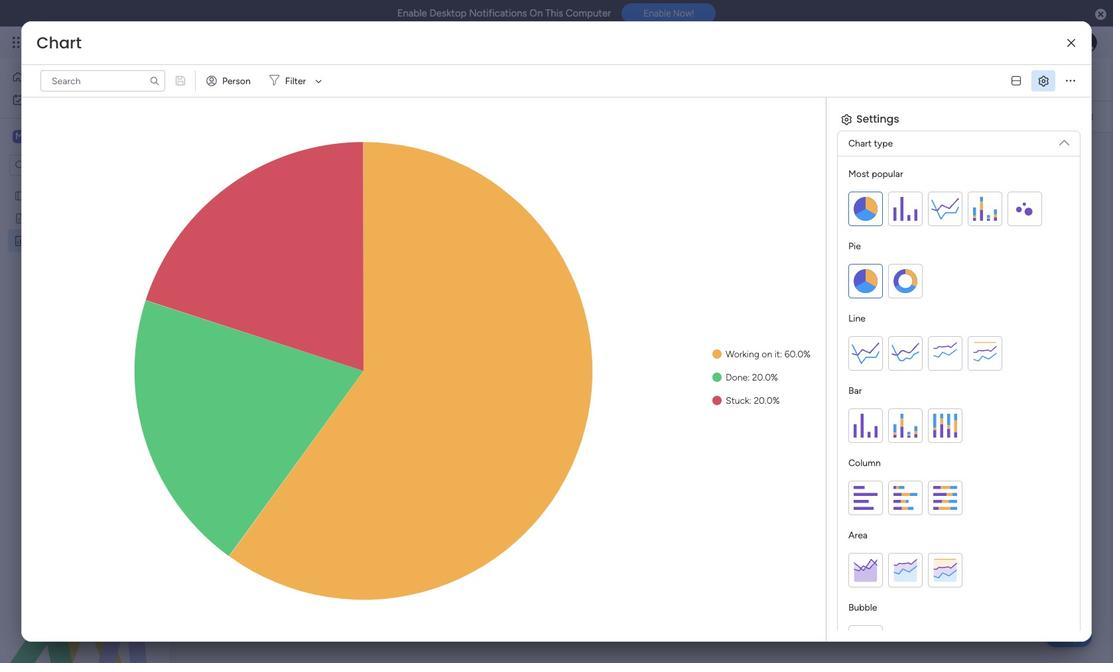 Task type: describe. For each thing, give the bounding box(es) containing it.
my first board
[[31, 190, 89, 201]]

working on it : 60.0%
[[726, 349, 811, 360]]

: for stuck : 20.0%
[[750, 396, 752, 407]]

on
[[762, 349, 773, 360]]

bubble
[[849, 603, 878, 614]]

workspace selection element
[[13, 129, 111, 146]]

m
[[15, 131, 23, 142]]

board
[[65, 190, 89, 201]]

my for my work
[[31, 94, 43, 105]]

new dashboard inside banner
[[200, 64, 367, 94]]

home option
[[8, 66, 161, 88]]

help button
[[1046, 626, 1093, 648]]

stuck
[[726, 396, 750, 407]]

line
[[849, 313, 866, 325]]

enable desktop notifications on this computer
[[397, 7, 612, 19]]

60.0%
[[785, 349, 811, 360]]

list box containing my first board
[[0, 182, 169, 431]]

public board image for my first board
[[14, 189, 27, 202]]

lottie animation element
[[0, 530, 169, 664]]

home link
[[8, 66, 161, 88]]

this
[[546, 7, 564, 19]]

public dashboard image
[[14, 234, 27, 247]]

chart for chart
[[37, 32, 82, 54]]

chart type
[[849, 138, 894, 149]]

enable now!
[[644, 8, 695, 19]]

my work option
[[8, 89, 161, 110]]

search image
[[149, 76, 160, 86]]

type
[[875, 138, 894, 149]]

meeting notes
[[31, 212, 93, 224]]

add to favorites image
[[377, 73, 390, 86]]

home
[[29, 71, 55, 82]]

on
[[530, 7, 543, 19]]

person button
[[201, 70, 259, 92]]

monday button
[[35, 25, 212, 60]]

main
[[31, 130, 54, 143]]

most
[[849, 169, 870, 180]]

select product image
[[12, 36, 25, 49]]

bar
[[849, 386, 863, 397]]

pie
[[849, 241, 862, 252]]

area
[[849, 530, 868, 542]]

stuck : 20.0%
[[726, 396, 780, 407]]

Filter dashboard by text search field
[[40, 70, 165, 92]]

popular
[[872, 169, 904, 180]]

it
[[775, 349, 781, 360]]



Task type: locate. For each thing, give the bounding box(es) containing it.
: for done : 20.0%
[[748, 372, 750, 384]]

kendall parks image
[[1077, 32, 1098, 53]]

0 vertical spatial :
[[781, 349, 783, 360]]

1 vertical spatial public board image
[[14, 212, 27, 224]]

0 vertical spatial public board image
[[14, 189, 27, 202]]

1 horizontal spatial dashboard
[[250, 64, 367, 94]]

1 horizontal spatial new dashboard
[[200, 64, 367, 94]]

0 vertical spatial chart
[[37, 32, 82, 54]]

0 horizontal spatial new
[[31, 235, 51, 246]]

workspace
[[56, 130, 109, 143]]

0 vertical spatial new dashboard
[[200, 64, 367, 94]]

settings image
[[1082, 110, 1095, 123]]

1 horizontal spatial chart
[[849, 138, 872, 149]]

my work link
[[8, 89, 161, 110]]

public board image left first
[[14, 189, 27, 202]]

0 vertical spatial 20.0%
[[753, 372, 779, 384]]

Search in workspace field
[[28, 158, 111, 173]]

my for my first board
[[31, 190, 44, 201]]

1 vertical spatial dashboard
[[53, 235, 98, 246]]

chart left type
[[849, 138, 872, 149]]

computer
[[566, 7, 612, 19]]

1 vertical spatial 20.0%
[[754, 396, 780, 407]]

0 vertical spatial dashboard
[[250, 64, 367, 94]]

arrow down image
[[311, 73, 327, 89]]

most popular
[[849, 169, 904, 180]]

20.0% down on
[[753, 372, 779, 384]]

1 vertical spatial :
[[748, 372, 750, 384]]

0 horizontal spatial chart
[[37, 32, 82, 54]]

0 vertical spatial new
[[200, 64, 245, 94]]

dashboard
[[250, 64, 367, 94], [53, 235, 98, 246]]

Chart field
[[33, 32, 85, 54]]

enable inside "button"
[[644, 8, 671, 19]]

person
[[222, 75, 251, 87]]

new dashboard inside list box
[[31, 235, 98, 246]]

v2 split view image
[[1012, 76, 1022, 86]]

done
[[726, 372, 748, 384]]

1 vertical spatial my
[[31, 190, 44, 201]]

my inside option
[[31, 94, 43, 105]]

lottie animation image
[[0, 530, 169, 664]]

work
[[46, 94, 66, 105]]

list box
[[0, 182, 169, 431]]

my inside list box
[[31, 190, 44, 201]]

monday
[[59, 35, 105, 50]]

chart up home
[[37, 32, 82, 54]]

public board image for meeting notes
[[14, 212, 27, 224]]

1 public board image from the top
[[14, 189, 27, 202]]

my left work
[[31, 94, 43, 105]]

1 horizontal spatial enable
[[644, 8, 671, 19]]

dapulse x slim image
[[1068, 38, 1076, 48]]

my
[[31, 94, 43, 105], [31, 190, 44, 201]]

filter button
[[264, 70, 327, 92]]

my work
[[31, 94, 66, 105]]

0 horizontal spatial dashboard
[[53, 235, 98, 246]]

dapulse dropdown down arrow image
[[1060, 133, 1070, 148]]

my left first
[[31, 190, 44, 201]]

more dots image
[[1067, 76, 1076, 86]]

first
[[46, 190, 63, 201]]

public board image up "public dashboard" icon
[[14, 212, 27, 224]]

: up stuck : 20.0%
[[748, 372, 750, 384]]

enable left now!
[[644, 8, 671, 19]]

new
[[200, 64, 245, 94], [31, 235, 51, 246]]

chart for chart type
[[849, 138, 872, 149]]

enable
[[397, 7, 427, 19], [644, 8, 671, 19]]

main workspace
[[31, 130, 109, 143]]

dashboard inside new dashboard banner
[[250, 64, 367, 94]]

2 public board image from the top
[[14, 212, 27, 224]]

done : 20.0%
[[726, 372, 779, 384]]

share button
[[1006, 68, 1061, 90]]

enable for enable desktop notifications on this computer
[[397, 7, 427, 19]]

2 vertical spatial :
[[750, 396, 752, 407]]

notifications
[[469, 7, 527, 19]]

column
[[849, 458, 881, 469]]

new dashboard
[[200, 64, 367, 94], [31, 235, 98, 246]]

public board image
[[14, 189, 27, 202], [14, 212, 27, 224]]

1 vertical spatial new
[[31, 235, 51, 246]]

0 horizontal spatial new dashboard
[[31, 235, 98, 246]]

dapulse close image
[[1096, 8, 1107, 21]]

meeting
[[31, 212, 66, 224]]

:
[[781, 349, 783, 360], [748, 372, 750, 384], [750, 396, 752, 407]]

: right on
[[781, 349, 783, 360]]

New Dashboard field
[[197, 64, 370, 94]]

workspace image
[[13, 129, 26, 144]]

20.0% for stuck : 20.0%
[[754, 396, 780, 407]]

settings
[[857, 112, 900, 127]]

chart
[[37, 32, 82, 54], [849, 138, 872, 149]]

1 vertical spatial chart
[[849, 138, 872, 149]]

20.0% for done : 20.0%
[[753, 372, 779, 384]]

None search field
[[40, 70, 165, 92]]

20.0%
[[753, 372, 779, 384], [754, 396, 780, 407]]

20.0% down done : 20.0%
[[754, 396, 780, 407]]

share
[[1031, 73, 1055, 84]]

view
[[595, 74, 616, 85]]

new dashboard banner
[[176, 58, 1114, 133]]

dashboard inside list box
[[53, 235, 98, 246]]

1 horizontal spatial new
[[200, 64, 245, 94]]

Filter dashboard by text search field
[[396, 106, 521, 127]]

enable for enable now!
[[644, 8, 671, 19]]

working
[[726, 349, 760, 360]]

0 horizontal spatial enable
[[397, 7, 427, 19]]

now!
[[674, 8, 695, 19]]

new inside new dashboard banner
[[200, 64, 245, 94]]

enable left "desktop"
[[397, 7, 427, 19]]

filter
[[285, 75, 306, 87]]

desktop
[[430, 7, 467, 19]]

view button
[[589, 69, 622, 90]]

notes
[[68, 212, 93, 224]]

enable now! button
[[622, 3, 717, 23]]

help
[[1058, 630, 1081, 644]]

option
[[0, 184, 169, 186]]

: down done : 20.0%
[[750, 396, 752, 407]]

1 vertical spatial new dashboard
[[31, 235, 98, 246]]

0 vertical spatial my
[[31, 94, 43, 105]]



Task type: vqa. For each thing, say whether or not it's contained in the screenshot.
bottom New
yes



